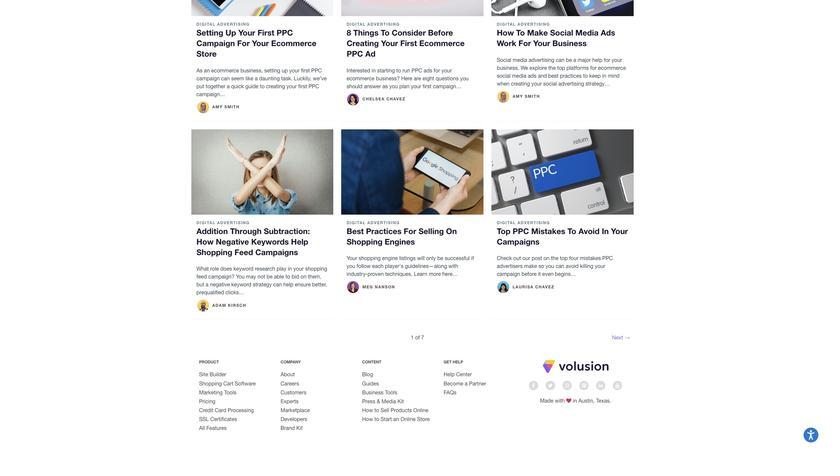 Task type: locate. For each thing, give the bounding box(es) containing it.
help up become
[[444, 372, 455, 378]]

tools up press & media kit link
[[385, 390, 398, 396]]

ecommerce inside digital advertising setting up your first ppc campaign for your ecommerce store
[[271, 39, 317, 48]]

1 horizontal spatial store
[[417, 417, 430, 423]]

your inside your shopping engine listings will only be successful if you follow each player's guidelines—along with industry-proven techniques. learn more here…
[[347, 256, 357, 261]]

1 vertical spatial chavez
[[536, 285, 555, 290]]

your inside what role does keyword research play in your shopping feed campaign? you may not be able to bid on them, but a negative keyword strategy can help ensure better, prequalified clicks…
[[294, 266, 304, 272]]

advertising inside digital advertising top ppc mistakes to avoid in your campaigns
[[518, 220, 550, 225]]

make
[[527, 28, 548, 37]]

developers link
[[281, 417, 307, 423]]

advertising up 'explore'
[[529, 57, 555, 63]]

ppc inside interested in starting to run ppc ads for your ecommerce business? here are eight questions you should answer as you plan your first campaign…
[[412, 67, 422, 73]]

advertising up things
[[368, 22, 400, 27]]

a inside the social media advertising can be a major help for your business. we explore the top platforms for ecommerce social media ads and best practices to keep in mind when creating your social advertising strategy…
[[574, 57, 577, 63]]

heart image
[[567, 398, 572, 404]]

1 vertical spatial shopping
[[305, 266, 327, 272]]

ads up eight
[[424, 67, 433, 73]]

campaign… inside as an ecommerce business, setting up your first ppc campaign can seem like a daunting task. luckily, we've put together a quick guide to creating your first ppc campaign…
[[197, 91, 225, 97]]

1 horizontal spatial business
[[553, 39, 587, 48]]

austin,
[[579, 398, 595, 404]]

1 horizontal spatial media
[[576, 28, 599, 37]]

social media advertising can be a major help for your business. we explore the top platforms for ecommerce social media ads and best practices to keep in mind when creating your social advertising strategy…
[[497, 57, 626, 87]]

put
[[197, 83, 204, 89]]

1 vertical spatial amy
[[212, 105, 223, 109]]

a down "center"
[[465, 381, 468, 387]]

guide
[[246, 83, 259, 89]]

0 vertical spatial campaign…
[[433, 83, 462, 89]]

best
[[347, 227, 364, 236]]

ecommerce down before at top right
[[420, 39, 465, 48]]

amy down the we
[[513, 94, 524, 99]]

smith for business
[[525, 94, 540, 99]]

1 horizontal spatial kit
[[398, 399, 404, 405]]

2 tools from the left
[[385, 390, 398, 396]]

0 vertical spatial amy smith
[[513, 94, 540, 99]]

in left starting
[[372, 67, 376, 73]]

2 vertical spatial be
[[267, 274, 273, 280]]

1 vertical spatial social
[[544, 81, 557, 87]]

1 vertical spatial first
[[401, 39, 417, 48]]

you inside your shopping engine listings will only be successful if you follow each player's guidelines—along with industry-proven techniques. learn more here…
[[347, 263, 355, 269]]

you right 'questions'
[[460, 75, 469, 81]]

on up ensure
[[301, 274, 307, 280]]

0 vertical spatial campaign
[[197, 75, 220, 81]]

0 horizontal spatial ecommerce
[[211, 67, 239, 73]]

0 vertical spatial chavez
[[387, 97, 406, 102]]

2 horizontal spatial be
[[566, 57, 572, 63]]

for inside digital advertising how to make social media ads work for your business
[[519, 39, 531, 48]]

answer
[[364, 83, 381, 89]]

post
[[532, 256, 542, 261]]

1 vertical spatial help
[[284, 282, 294, 288]]

the up even
[[551, 256, 559, 261]]

0 horizontal spatial social
[[497, 57, 512, 63]]

seem
[[231, 75, 244, 81]]

0 vertical spatial business
[[553, 39, 587, 48]]

top up best
[[558, 65, 565, 71]]

media for products
[[382, 399, 396, 405]]

ads inside interested in starting to run ppc ads for your ecommerce business? here are eight questions you should answer as you plan your first campaign…
[[424, 67, 433, 73]]

0 horizontal spatial chavez
[[387, 97, 406, 102]]

in right play
[[288, 266, 292, 272]]

on up so
[[544, 256, 550, 261]]

first inside interested in starting to run ppc ads for your ecommerce business? here are eight questions you should answer as you plan your first campaign…
[[423, 83, 432, 89]]

1 vertical spatial on
[[544, 256, 550, 261]]

advertising
[[529, 57, 555, 63], [559, 81, 584, 87]]

media inside digital advertising how to make social media ads work for your business
[[576, 28, 599, 37]]

shopping inside site builder shopping cart software marketing tools pricing credit card processing ssl certificates all features
[[199, 381, 222, 387]]

0 vertical spatial help
[[593, 57, 603, 63]]

your up bid
[[294, 266, 304, 272]]

all
[[199, 426, 205, 432]]

0 vertical spatial advertising
[[529, 57, 555, 63]]

avoid
[[566, 263, 579, 269]]

ppc inside check out our post on the top four mistakes ppc advertisers make so you can avoid killing your campaign before it even begins…
[[603, 256, 613, 261]]

1 horizontal spatial advertising
[[559, 81, 584, 87]]

help inside digital advertising addition through subtraction: how negative keywords help shopping feed campaigns
[[291, 237, 309, 247]]

campaign… down together
[[197, 91, 225, 97]]

kit up products
[[398, 399, 404, 405]]

starting
[[377, 67, 395, 73]]

amy smith link down when
[[497, 90, 540, 103]]

help right major
[[593, 57, 603, 63]]

campaign?
[[208, 274, 235, 280]]

digital inside digital advertising how to make social media ads work for your business
[[497, 22, 516, 27]]

pagination navigation
[[190, 331, 636, 345]]

0 horizontal spatial media
[[382, 399, 396, 405]]

1 vertical spatial shopping
[[197, 248, 232, 257]]

ecommerce down interested
[[347, 75, 375, 81]]

0 horizontal spatial campaigns
[[255, 248, 298, 257]]

0 vertical spatial on
[[446, 227, 457, 236]]

advertising up up
[[217, 22, 250, 27]]

kirsch
[[228, 303, 247, 308]]

to left sell
[[375, 408, 379, 414]]

digital inside digital advertising setting up your first ppc campaign for your ecommerce store
[[197, 22, 216, 27]]

advertising inside digital advertising best practices for selling on shopping engines
[[368, 220, 400, 225]]

0 vertical spatial help
[[291, 237, 309, 247]]

1 vertical spatial an
[[394, 417, 399, 423]]

are
[[414, 75, 421, 81]]

chavez for campaigns
[[536, 285, 555, 290]]

1 horizontal spatial tools
[[385, 390, 398, 396]]

negative
[[210, 282, 230, 288]]

for up engines
[[404, 227, 417, 236]]

how to sell products online link
[[362, 408, 429, 414]]

can down 'able'
[[273, 282, 282, 288]]

shopping up role
[[197, 248, 232, 257]]

advertisers
[[497, 263, 523, 269]]

0 horizontal spatial campaign…
[[197, 91, 225, 97]]

first down "consider"
[[401, 39, 417, 48]]

can inside what role does keyword research play in your shopping feed campaign? you may not be able to bid on them, but a negative keyword strategy can help ensure better, prequalified clicks…
[[273, 282, 282, 288]]

amy smith link
[[497, 90, 540, 103], [197, 101, 240, 114]]

media down the we
[[512, 73, 527, 79]]

to left run at the top
[[397, 67, 401, 73]]

2 vertical spatial help
[[444, 372, 455, 378]]

1 vertical spatial be
[[438, 256, 444, 261]]

social right the make
[[550, 28, 574, 37]]

on inside check out our post on the top four mistakes ppc advertisers make so you can avoid killing your campaign before it even begins…
[[544, 256, 550, 261]]

top
[[558, 65, 565, 71], [560, 256, 568, 261]]

follow volusion on instagram image
[[565, 383, 570, 389]]

you up industry-
[[347, 263, 355, 269]]

marketplace link
[[281, 408, 310, 414]]

can up best
[[556, 57, 565, 63]]

here…
[[443, 271, 458, 277]]

you up even
[[546, 263, 555, 269]]

0 vertical spatial social
[[497, 73, 511, 79]]

1 vertical spatial the
[[551, 256, 559, 261]]

in
[[372, 67, 376, 73], [603, 73, 607, 79], [602, 227, 609, 236], [288, 266, 292, 272], [573, 398, 577, 404]]

1 vertical spatial advertising
[[559, 81, 584, 87]]

ssl certificates link
[[199, 417, 237, 423]]

you inside check out our post on the top four mistakes ppc advertisers make so you can avoid killing your campaign before it even begins…
[[546, 263, 555, 269]]

0 vertical spatial store
[[197, 49, 217, 58]]

digital inside digital advertising best practices for selling on shopping engines
[[347, 220, 366, 225]]

1 horizontal spatial be
[[438, 256, 444, 261]]

0 vertical spatial an
[[204, 67, 210, 73]]

0 vertical spatial media
[[576, 28, 599, 37]]

daunting
[[259, 75, 280, 81]]

advertising for ppc
[[518, 220, 550, 225]]

amy smith down the "and"
[[513, 94, 540, 99]]

1 horizontal spatial with
[[555, 398, 565, 404]]

digital up work
[[497, 22, 516, 27]]

media up the we
[[513, 57, 528, 63]]

on right selling
[[446, 227, 457, 236]]

ecommerce software by volusion image
[[542, 360, 610, 374]]

faqs
[[444, 390, 457, 396]]

to inside as an ecommerce business, setting up your first ppc campaign can seem like a daunting task. luckily, we've put together a quick guide to creating your first ppc campaign…
[[260, 83, 265, 89]]

all features link
[[199, 426, 227, 432]]

you
[[460, 75, 469, 81], [390, 83, 398, 89], [347, 263, 355, 269], [546, 263, 555, 269]]

selling
[[419, 227, 444, 236]]

0 horizontal spatial advertising
[[529, 57, 555, 63]]

first down eight
[[423, 83, 432, 89]]

chavez
[[387, 97, 406, 102], [536, 285, 555, 290]]

digital up best
[[347, 220, 366, 225]]

a left the quick
[[227, 83, 230, 89]]

0 vertical spatial keyword
[[234, 266, 254, 272]]

customers link
[[281, 390, 307, 396]]

an right as on the top of the page
[[204, 67, 210, 73]]

to left start
[[375, 417, 379, 423]]

partner
[[469, 381, 487, 387]]

major
[[578, 57, 591, 63]]

your inside digital advertising top ppc mistakes to avoid in your campaigns
[[611, 227, 628, 236]]

business inside digital advertising how to make social media ads work for your business
[[553, 39, 587, 48]]

how inside digital advertising how to make social media ads work for your business
[[497, 28, 514, 37]]

1 horizontal spatial amy
[[513, 94, 524, 99]]

be inside the social media advertising can be a major help for your business. we explore the top platforms for ecommerce social media ads and best practices to keep in mind when creating your social advertising strategy…
[[566, 57, 572, 63]]

ecommerce up the up
[[271, 39, 317, 48]]

kit inside "blog guides business tools press & media kit how to sell products online how to start an online store"
[[398, 399, 404, 405]]

digital advertising top ppc mistakes to avoid in your campaigns
[[497, 220, 628, 247]]

0 horizontal spatial campaign
[[197, 75, 220, 81]]

techniques.
[[385, 271, 413, 277]]

top ppc mistakes to avoid in your campaigns image
[[492, 129, 634, 215]]

to inside the social media advertising can be a major help for your business. we explore the top platforms for ecommerce social media ads and best practices to keep in mind when creating your social advertising strategy…
[[584, 73, 588, 79]]

for down the make
[[519, 39, 531, 48]]

for up eight
[[434, 67, 440, 73]]

0 horizontal spatial amy smith
[[212, 105, 240, 109]]

like
[[246, 75, 254, 81]]

1 horizontal spatial amy smith link
[[497, 90, 540, 103]]

advertising up the make
[[518, 22, 550, 27]]

for inside digital advertising best practices for selling on shopping engines
[[404, 227, 417, 236]]

0 horizontal spatial ecommerce
[[271, 39, 317, 48]]

1 horizontal spatial smith
[[525, 94, 540, 99]]

to left the make
[[516, 28, 525, 37]]

digital inside digital advertising 8 things to consider before creating your first ecommerce ppc ad
[[347, 22, 366, 27]]

advertising inside digital advertising how to make social media ads work for your business
[[518, 22, 550, 27]]

with up here…
[[449, 263, 458, 269]]

1 vertical spatial social
[[497, 57, 512, 63]]

experts link
[[281, 399, 299, 405]]

0 horizontal spatial shopping
[[305, 266, 327, 272]]

ecommerce inside the social media advertising can be a major help for your business. we explore the top platforms for ecommerce social media ads and best practices to keep in mind when creating your social advertising strategy…
[[598, 65, 626, 71]]

software
[[235, 381, 256, 387]]

on inside what role does keyword research play in your shopping feed campaign? you may not be able to bid on them, but a negative keyword strategy can help ensure better, prequalified clicks…
[[301, 274, 307, 280]]

guides
[[362, 381, 379, 387]]

shopping up them,
[[305, 266, 327, 272]]

0 horizontal spatial amy
[[212, 105, 223, 109]]

with left the heart icon
[[555, 398, 565, 404]]

bid
[[292, 274, 299, 280]]

0 horizontal spatial business
[[362, 390, 384, 396]]

for inside digital advertising setting up your first ppc campaign for your ecommerce store
[[237, 39, 250, 48]]

online
[[414, 408, 429, 414], [401, 417, 416, 423]]

media inside "blog guides business tools press & media kit how to sell products online how to start an online store"
[[382, 399, 396, 405]]

0 horizontal spatial on
[[301, 274, 307, 280]]

social up when
[[497, 73, 511, 79]]

media left ads
[[576, 28, 599, 37]]

0 vertical spatial the
[[549, 65, 556, 71]]

0 vertical spatial media
[[513, 57, 528, 63]]

amy smith for business
[[513, 94, 540, 99]]

in inside what role does keyword research play in your shopping feed campaign? you may not be able to bid on them, but a negative keyword strategy can help ensure better, prequalified clicks…
[[288, 266, 292, 272]]

before
[[428, 28, 453, 37]]

to right things
[[381, 28, 390, 37]]

blog
[[362, 372, 373, 378]]

the inside the social media advertising can be a major help for your business. we explore the top platforms for ecommerce social media ads and best practices to keep in mind when creating your social advertising strategy…
[[549, 65, 556, 71]]

smith down the "and"
[[525, 94, 540, 99]]

campaign down the advertisers
[[497, 271, 520, 277]]

each
[[372, 263, 384, 269]]

in right avoid
[[602, 227, 609, 236]]

0 horizontal spatial first
[[258, 28, 275, 37]]

amy smith down together
[[212, 105, 240, 109]]

an down the how to sell products online link
[[394, 417, 399, 423]]

shopping inside your shopping engine listings will only be successful if you follow each player's guidelines—along with industry-proven techniques. learn more here…
[[359, 256, 381, 261]]

your right up
[[238, 28, 256, 37]]

social up business.
[[497, 57, 512, 63]]

advertising inside digital advertising addition through subtraction: how negative keywords help shopping feed campaigns
[[217, 220, 250, 225]]

your down the make
[[534, 39, 551, 48]]

1 horizontal spatial amy smith
[[513, 94, 540, 99]]

ppc inside digital advertising top ppc mistakes to avoid in your campaigns
[[513, 227, 529, 236]]

1 horizontal spatial shopping
[[359, 256, 381, 261]]

2 vertical spatial shopping
[[199, 381, 222, 387]]

digital up setting
[[197, 22, 216, 27]]

campaigns
[[497, 237, 540, 247], [255, 248, 298, 257]]

addition
[[197, 227, 228, 236]]

0 vertical spatial shopping
[[359, 256, 381, 261]]

ecommerce
[[598, 65, 626, 71], [211, 67, 239, 73], [347, 75, 375, 81]]

kit inside about careers customers experts marketplace developers brand kit
[[297, 426, 303, 432]]

1 vertical spatial store
[[417, 417, 430, 423]]

advertising up through
[[217, 220, 250, 225]]

campaign… down 'questions'
[[433, 83, 462, 89]]

1 horizontal spatial chavez
[[536, 285, 555, 290]]

0 vertical spatial with
[[449, 263, 458, 269]]

chelsea chavez
[[363, 97, 406, 102]]

chelsea chavez link
[[347, 93, 406, 106]]

we've
[[313, 75, 327, 81]]

advertising inside digital advertising 8 things to consider before creating your first ecommerce ppc ad
[[368, 22, 400, 27]]

not
[[258, 274, 265, 280]]

to left avoid
[[568, 227, 577, 236]]

2 horizontal spatial ecommerce
[[598, 65, 626, 71]]

store down the how to sell products online link
[[417, 417, 430, 423]]

so
[[539, 263, 545, 269]]

0 horizontal spatial ads
[[424, 67, 433, 73]]

avoid
[[579, 227, 600, 236]]

interested
[[347, 67, 370, 73]]

your up the "follow"
[[347, 256, 357, 261]]

begins…
[[555, 271, 576, 277]]

1 horizontal spatial campaigns
[[497, 237, 540, 247]]

0 vertical spatial online
[[414, 408, 429, 414]]

kit for brand
[[297, 426, 303, 432]]

top inside the social media advertising can be a major help for your business. we explore the top platforms for ecommerce social media ads and best practices to keep in mind when creating your social advertising strategy…
[[558, 65, 565, 71]]

experts
[[281, 399, 299, 405]]

2 ecommerce from the left
[[420, 39, 465, 48]]

first
[[258, 28, 275, 37], [401, 39, 417, 48]]

1 horizontal spatial campaign…
[[433, 83, 462, 89]]

in inside digital advertising top ppc mistakes to avoid in your campaigns
[[602, 227, 609, 236]]

0 vertical spatial be
[[566, 57, 572, 63]]

follow volusion on facebook image
[[532, 383, 535, 389]]

digital inside digital advertising addition through subtraction: how negative keywords help shopping feed campaigns
[[197, 220, 216, 225]]

help center become a partner faqs
[[444, 372, 487, 396]]

0 vertical spatial campaigns
[[497, 237, 540, 247]]

advertising up practices on the left bottom
[[368, 220, 400, 225]]

digital up top
[[497, 220, 516, 225]]

1 tools from the left
[[224, 390, 237, 396]]

0 horizontal spatial amy smith link
[[197, 101, 240, 114]]

0 horizontal spatial smith
[[225, 105, 240, 109]]

advertising inside digital advertising setting up your first ppc campaign for your ecommerce store
[[217, 22, 250, 27]]

to left keep
[[584, 73, 588, 79]]

business up major
[[553, 39, 587, 48]]

ecommerce up seem
[[211, 67, 239, 73]]

0 vertical spatial top
[[558, 65, 565, 71]]

your inside digital advertising how to make social media ads work for your business
[[534, 39, 551, 48]]

in inside interested in starting to run ppc ads for your ecommerce business? here are eight questions you should answer as you plan your first campaign…
[[372, 67, 376, 73]]

amy down together
[[212, 105, 223, 109]]

you right as
[[390, 83, 398, 89]]

0 vertical spatial shopping
[[347, 237, 383, 247]]

store inside "blog guides business tools press & media kit how to sell products online how to start an online store"
[[417, 417, 430, 423]]

1 horizontal spatial campaign
[[497, 271, 520, 277]]

0 horizontal spatial an
[[204, 67, 210, 73]]

1 vertical spatial media
[[382, 399, 396, 405]]

store down 'campaign'
[[197, 49, 217, 58]]

be up platforms
[[566, 57, 572, 63]]

an
[[204, 67, 210, 73], [394, 417, 399, 423]]

mistakes
[[580, 256, 601, 261]]

tools down cart
[[224, 390, 237, 396]]

digital for 8
[[347, 22, 366, 27]]

ecommerce inside digital advertising 8 things to consider before creating your first ecommerce ppc ad
[[420, 39, 465, 48]]

digital inside digital advertising top ppc mistakes to avoid in your campaigns
[[497, 220, 516, 225]]

→
[[625, 335, 630, 341]]

to left bid
[[286, 274, 290, 280]]

top inside check out our post on the top four mistakes ppc advertisers make so you can avoid killing your campaign before it even begins…
[[560, 256, 568, 261]]

luckily,
[[294, 75, 312, 81]]

what role does keyword research play in your shopping feed campaign? you may not be able to bid on them, but a negative keyword strategy can help ensure better, prequalified clicks…
[[197, 266, 327, 296]]

for right 'campaign'
[[237, 39, 250, 48]]

follow volusion on linkedin image
[[599, 383, 603, 389]]

can inside check out our post on the top four mistakes ppc advertisers make so you can avoid killing your campaign before it even begins…
[[556, 263, 565, 269]]

it
[[538, 271, 541, 277]]

help right get
[[453, 360, 464, 365]]

to inside digital advertising 8 things to consider before creating your first ecommerce ppc ad
[[381, 28, 390, 37]]

business inside "blog guides business tools press & media kit how to sell products online how to start an online store"
[[362, 390, 384, 396]]

your down mistakes at bottom
[[595, 263, 606, 269]]

to right guide
[[260, 83, 265, 89]]

press & media kit link
[[362, 399, 404, 405]]

amy smith link for setting up your first ppc campaign for your ecommerce store
[[197, 101, 240, 114]]

made with
[[540, 398, 567, 404]]

1 vertical spatial top
[[560, 256, 568, 261]]

1 horizontal spatial ads
[[528, 73, 537, 79]]

1 horizontal spatial first
[[401, 39, 417, 48]]

0 horizontal spatial help
[[284, 282, 294, 288]]

in right keep
[[603, 73, 607, 79]]

1 vertical spatial campaign…
[[197, 91, 225, 97]]

amy for how to make social media ads work for your business
[[513, 94, 524, 99]]

amy smith for store
[[212, 105, 240, 109]]

0 horizontal spatial be
[[267, 274, 273, 280]]

tools inside "blog guides business tools press & media kit how to sell products online how to start an online store"
[[385, 390, 398, 396]]

0 vertical spatial first
[[258, 28, 275, 37]]

1 horizontal spatial social
[[544, 81, 557, 87]]

chavez for first
[[387, 97, 406, 102]]

1 vertical spatial business
[[362, 390, 384, 396]]

your shopping engine listings will only be successful if you follow each player's guidelines—along with industry-proven techniques. learn more here…
[[347, 256, 474, 277]]

ecommerce up mind
[[598, 65, 626, 71]]

social down best
[[544, 81, 557, 87]]

1 vertical spatial campaigns
[[255, 248, 298, 257]]

online right products
[[414, 408, 429, 414]]

ppc inside digital advertising setting up your first ppc campaign for your ecommerce store
[[277, 28, 293, 37]]

best
[[549, 73, 559, 79]]

keyword up you
[[234, 266, 254, 272]]

creating inside the social media advertising can be a major help for your business. we explore the top platforms for ecommerce social media ads and best practices to keep in mind when creating your social advertising strategy…
[[511, 81, 530, 87]]

0 vertical spatial kit
[[398, 399, 404, 405]]

1 horizontal spatial an
[[394, 417, 399, 423]]

tools
[[224, 390, 237, 396], [385, 390, 398, 396]]

player's
[[385, 263, 404, 269]]

practices
[[366, 227, 402, 236]]

1 vertical spatial kit
[[297, 426, 303, 432]]

1 horizontal spatial on
[[446, 227, 457, 236]]

first up luckily,
[[301, 67, 310, 73]]

ecommerce inside as an ecommerce business, setting up your first ppc campaign can seem like a daunting task. luckily, we've put together a quick guide to creating your first ppc campaign…
[[211, 67, 239, 73]]

your down "consider"
[[381, 39, 398, 48]]

role
[[210, 266, 219, 272]]

business down guides link on the left of the page
[[362, 390, 384, 396]]

the up best
[[549, 65, 556, 71]]

an inside as an ecommerce business, setting up your first ppc campaign can seem like a daunting task. luckily, we've put together a quick guide to creating your first ppc campaign…
[[204, 67, 210, 73]]

a right "but"
[[206, 282, 209, 288]]

0 vertical spatial smith
[[525, 94, 540, 99]]

work
[[497, 39, 517, 48]]

tools inside site builder shopping cart software marketing tools pricing credit card processing ssl certificates all features
[[224, 390, 237, 396]]

your
[[238, 28, 256, 37], [252, 39, 269, 48], [381, 39, 398, 48], [534, 39, 551, 48], [611, 227, 628, 236], [347, 256, 357, 261]]

nanson
[[375, 285, 395, 290]]

shopping up the "follow"
[[359, 256, 381, 261]]

1 horizontal spatial ecommerce
[[420, 39, 465, 48]]

how to start an online store link
[[362, 417, 430, 423]]

advertising down "practices"
[[559, 81, 584, 87]]

1 ecommerce from the left
[[271, 39, 317, 48]]

and
[[538, 73, 547, 79]]



Task type: vqa. For each thing, say whether or not it's contained in the screenshot.
the advertising to the right
yes



Task type: describe. For each thing, give the bounding box(es) containing it.
campaign inside check out our post on the top four mistakes ppc advertisers make so you can avoid killing your campaign before it even begins…
[[497, 271, 520, 277]]

smith for store
[[225, 105, 240, 109]]

practices
[[560, 73, 582, 79]]

site builder link
[[199, 372, 226, 378]]

campaigns inside digital advertising top ppc mistakes to avoid in your campaigns
[[497, 237, 540, 247]]

digital for top
[[497, 220, 516, 225]]

kit for media
[[398, 399, 404, 405]]

quick
[[231, 83, 244, 89]]

setting
[[197, 28, 223, 37]]

advertising for through
[[217, 220, 250, 225]]

your inside digital advertising 8 things to consider before creating your first ecommerce ppc ad
[[381, 39, 398, 48]]

be inside what role does keyword research play in your shopping feed campaign? you may not be able to bid on them, but a negative keyword strategy can help ensure better, prequalified clicks…
[[267, 274, 273, 280]]

site
[[199, 372, 208, 378]]

research
[[255, 266, 275, 272]]

brand
[[281, 426, 295, 432]]

laurisa
[[513, 285, 534, 290]]

clicks…
[[226, 290, 244, 296]]

in right the heart icon
[[573, 398, 577, 404]]

about
[[281, 372, 295, 378]]

for up mind
[[604, 57, 611, 63]]

with inside your shopping engine listings will only be successful if you follow each player's guidelines—along with industry-proven techniques. learn more here…
[[449, 263, 458, 269]]

adam
[[212, 303, 226, 308]]

ad
[[365, 49, 376, 58]]

advertising for up
[[217, 22, 250, 27]]

processing
[[228, 408, 254, 414]]

follow volusion on twitter image
[[548, 383, 553, 389]]

digital for how
[[497, 22, 516, 27]]

ppc inside digital advertising 8 things to consider before creating your first ecommerce ppc ad
[[347, 49, 363, 58]]

as
[[383, 83, 388, 89]]

does
[[221, 266, 232, 272]]

your up mind
[[612, 57, 622, 63]]

to inside digital advertising top ppc mistakes to avoid in your campaigns
[[568, 227, 577, 236]]

first down luckily,
[[298, 83, 307, 89]]

1 vertical spatial online
[[401, 417, 416, 423]]

help inside what role does keyword research play in your shopping feed campaign? you may not be able to bid on them, but a negative keyword strategy can help ensure better, prequalified clicks…
[[284, 282, 294, 288]]

chelsea
[[363, 97, 385, 102]]

a inside what role does keyword research play in your shopping feed campaign? you may not be able to bid on them, but a negative keyword strategy can help ensure better, prequalified clicks…
[[206, 282, 209, 288]]

meg nanson link
[[347, 281, 395, 294]]

marketing tools link
[[199, 390, 237, 396]]

amy smith link for how to make social media ads work for your business
[[497, 90, 540, 103]]

up
[[226, 28, 236, 37]]

can inside as an ecommerce business, setting up your first ppc campaign can seem like a daunting task. luckily, we've put together a quick guide to creating your first ppc campaign…
[[221, 75, 230, 81]]

together
[[206, 83, 226, 89]]

in inside the social media advertising can be a major help for your business. we explore the top platforms for ecommerce social media ads and best practices to keep in mind when creating your social advertising strategy…
[[603, 73, 607, 79]]

feed
[[197, 274, 207, 280]]

ecommerce inside interested in starting to run ppc ads for your ecommerce business? here are eight questions you should answer as you plan your first campaign…
[[347, 75, 375, 81]]

1 vertical spatial keyword
[[231, 282, 251, 288]]

builder
[[210, 372, 226, 378]]

advertising for to
[[518, 22, 550, 27]]

shopping inside what role does keyword research play in your shopping feed campaign? you may not be able to bid on them, but a negative keyword strategy can help ensure better, prequalified clicks…
[[305, 266, 327, 272]]

setting
[[264, 67, 280, 73]]

business.
[[497, 65, 520, 71]]

store inside digital advertising setting up your first ppc campaign for your ecommerce store
[[197, 49, 217, 58]]

creating inside as an ecommerce business, setting up your first ppc campaign can seem like a daunting task. luckily, we've put together a quick guide to creating your first ppc campaign…
[[266, 83, 285, 89]]

strategy…
[[586, 81, 610, 87]]

next → link
[[609, 332, 634, 344]]

learn
[[414, 271, 428, 277]]

first inside digital advertising setting up your first ppc campaign for your ecommerce store
[[258, 28, 275, 37]]

8
[[347, 28, 351, 37]]

texas.
[[597, 398, 611, 404]]

content
[[362, 360, 382, 365]]

open accessibe: accessibility options, statement and help image
[[808, 431, 815, 440]]

mind
[[608, 73, 620, 79]]

pricing link
[[199, 399, 216, 405]]

engine
[[382, 256, 398, 261]]

things
[[353, 28, 379, 37]]

8 things to consider before creating your first ecommerce ppc ad image
[[342, 0, 484, 16]]

customers
[[281, 390, 307, 396]]

next
[[613, 335, 624, 341]]

follow volusion on youtube image
[[616, 383, 620, 389]]

your down the are
[[411, 83, 422, 89]]

digital for best
[[347, 220, 366, 225]]

press
[[362, 399, 376, 405]]

as
[[197, 67, 203, 73]]

to inside interested in starting to run ppc ads for your ecommerce business? here are eight questions you should answer as you plan your first campaign…
[[397, 67, 401, 73]]

1 of 7
[[411, 335, 424, 341]]

what
[[197, 266, 209, 272]]

1 vertical spatial help
[[453, 360, 464, 365]]

be inside your shopping engine listings will only be successful if you follow each player's guidelines—along with industry-proven techniques. learn more here…
[[438, 256, 444, 261]]

feed
[[235, 248, 253, 257]]

adam kirsch link
[[197, 299, 247, 313]]

a right 'like'
[[255, 75, 258, 81]]

social inside the social media advertising can be a major help for your business. we explore the top platforms for ecommerce social media ads and best practices to keep in mind when creating your social advertising strategy…
[[497, 57, 512, 63]]

help inside help center become a partner faqs
[[444, 372, 455, 378]]

to inside digital advertising how to make social media ads work for your business
[[516, 28, 525, 37]]

your inside check out our post on the top four mistakes ppc advertisers make so you can avoid killing your campaign before it even begins…
[[595, 263, 606, 269]]

on inside digital advertising best practices for selling on shopping engines
[[446, 227, 457, 236]]

1
[[411, 335, 414, 341]]

7
[[422, 335, 424, 341]]

shopping inside digital advertising addition through subtraction: how negative keywords help shopping feed campaigns
[[197, 248, 232, 257]]

the inside check out our post on the top four mistakes ppc advertisers make so you can avoid killing your campaign before it even begins…
[[551, 256, 559, 261]]

about link
[[281, 372, 295, 378]]

meg nanson
[[363, 285, 395, 290]]

media for business
[[576, 28, 599, 37]]

1 vertical spatial with
[[555, 398, 565, 404]]

pricing
[[199, 399, 216, 405]]

products
[[391, 408, 412, 414]]

to inside what role does keyword research play in your shopping feed campaign? you may not be able to bid on them, but a negative keyword strategy can help ensure better, prequalified clicks…
[[286, 274, 290, 280]]

1 vertical spatial media
[[512, 73, 527, 79]]

marketing
[[199, 390, 223, 396]]

your up business,
[[252, 39, 269, 48]]

campaign
[[197, 39, 235, 48]]

ensure
[[295, 282, 311, 288]]

amy for setting up your first ppc campaign for your ecommerce store
[[212, 105, 223, 109]]

laurisa chavez
[[513, 285, 555, 290]]

ssl
[[199, 417, 209, 423]]

can inside the social media advertising can be a major help for your business. we explore the top platforms for ecommerce social media ads and best practices to keep in mind when creating your social advertising strategy…
[[556, 57, 565, 63]]

business,
[[241, 67, 263, 73]]

ecommerce for ppc
[[271, 39, 317, 48]]

through
[[230, 227, 262, 236]]

digital for addition
[[197, 220, 216, 225]]

an inside "blog guides business tools press & media kit how to sell products online how to start an online store"
[[394, 417, 399, 423]]

you
[[236, 274, 245, 280]]

help inside the social media advertising can be a major help for your business. we explore the top platforms for ecommerce social media ads and best practices to keep in mind when creating your social advertising strategy…
[[593, 57, 603, 63]]

your up 'questions'
[[442, 67, 452, 73]]

digital advertising addition through subtraction: how negative keywords help shopping feed campaigns
[[197, 220, 310, 257]]

advertising for things
[[368, 22, 400, 27]]

help center link
[[444, 372, 472, 378]]

campaigns inside digital advertising addition through subtraction: how negative keywords help shopping feed campaigns
[[255, 248, 298, 257]]

eight
[[423, 75, 435, 81]]

for up keep
[[591, 65, 597, 71]]

about careers customers experts marketplace developers brand kit
[[281, 372, 310, 432]]

best practices for selling on shopping engines image
[[342, 129, 484, 215]]

your right the up
[[289, 67, 300, 73]]

plan
[[400, 83, 410, 89]]

ecommerce for before
[[420, 39, 465, 48]]

&
[[377, 399, 380, 405]]

addition through subtraction: how negative keywords help shopping feed campaigns image
[[191, 129, 334, 215]]

digital for setting
[[197, 22, 216, 27]]

how to make social media ads work for your business image
[[492, 0, 634, 16]]

able
[[274, 274, 284, 280]]

center
[[456, 372, 472, 378]]

advertising for practices
[[368, 220, 400, 225]]

campaign… inside interested in starting to run ppc ads for your ecommerce business? here are eight questions you should answer as you plan your first campaign…
[[433, 83, 462, 89]]

your down the "and"
[[532, 81, 542, 87]]

meg
[[363, 285, 373, 290]]

ads inside the social media advertising can be a major help for your business. we explore the top platforms for ecommerce social media ads and best practices to keep in mind when creating your social advertising strategy…
[[528, 73, 537, 79]]

follow volusion on pinterest image
[[582, 383, 587, 389]]

ads
[[601, 28, 616, 37]]

your down task.
[[287, 83, 297, 89]]

setting up your first ppc campaign for your ecommerce store image
[[191, 0, 334, 16]]

campaign inside as an ecommerce business, setting up your first ppc campaign can seem like a daunting task. luckily, we've put together a quick guide to creating your first ppc campaign…
[[197, 75, 220, 81]]

0 horizontal spatial social
[[497, 73, 511, 79]]

for inside interested in starting to run ppc ads for your ecommerce business? here are eight questions you should answer as you plan your first campaign…
[[434, 67, 440, 73]]

careers link
[[281, 381, 299, 387]]

guides link
[[362, 381, 379, 387]]

credit
[[199, 408, 213, 414]]

adam kirsch
[[212, 303, 247, 308]]

shopping inside digital advertising best practices for selling on shopping engines
[[347, 237, 383, 247]]

as an ecommerce business, setting up your first ppc campaign can seem like a daunting task. luckily, we've put together a quick guide to creating your first ppc campaign…
[[197, 67, 327, 97]]

first inside digital advertising 8 things to consider before creating your first ecommerce ppc ad
[[401, 39, 417, 48]]

sell
[[381, 408, 389, 414]]

questions
[[436, 75, 459, 81]]

a inside help center become a partner faqs
[[465, 381, 468, 387]]

how inside digital advertising addition through subtraction: how negative keywords help shopping feed campaigns
[[197, 237, 214, 247]]

out
[[514, 256, 521, 261]]

credit card processing link
[[199, 408, 254, 414]]

business?
[[376, 75, 400, 81]]

social inside digital advertising how to make social media ads work for your business
[[550, 28, 574, 37]]



